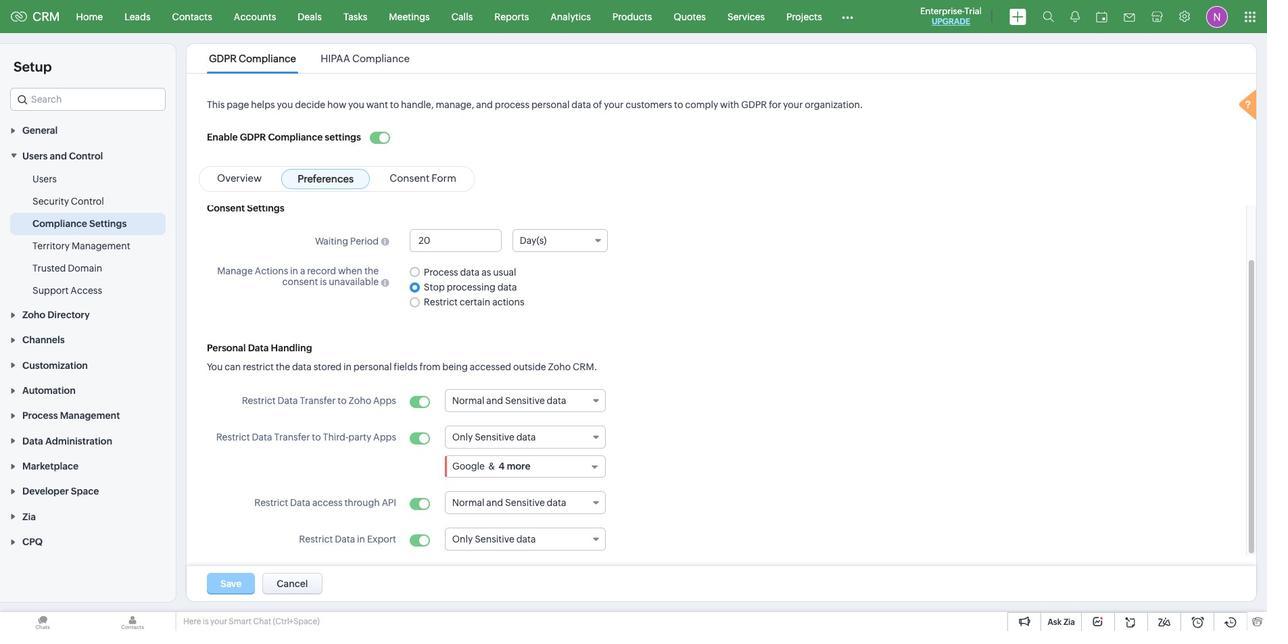Task type: describe. For each thing, give the bounding box(es) containing it.
0 horizontal spatial personal
[[354, 362, 392, 373]]

waiting period
[[315, 236, 379, 247]]

overview link
[[215, 173, 264, 184]]

create menu image
[[1010, 8, 1027, 25]]

search element
[[1035, 0, 1063, 33]]

Day(s) field
[[513, 230, 608, 253]]

restrict certain actions
[[424, 297, 525, 308]]

settings for consent settings
[[247, 203, 285, 214]]

normal for restrict data transfer to zoho apps
[[452, 396, 485, 407]]

unavailable
[[329, 277, 379, 288]]

0 vertical spatial gdpr
[[209, 53, 237, 64]]

users and control region
[[0, 168, 176, 302]]

2 apps from the top
[[373, 433, 396, 443]]

manage,
[[436, 99, 474, 110]]

meetings
[[389, 11, 430, 22]]

users for users
[[32, 174, 57, 184]]

period
[[350, 236, 379, 247]]

only sensitive data field for restrict data in export
[[445, 529, 606, 552]]

actions
[[255, 266, 288, 277]]

waiting
[[315, 236, 348, 247]]

compliance inside users and control "region"
[[32, 218, 87, 229]]

reports link
[[484, 0, 540, 33]]

accessed
[[470, 362, 512, 373]]

territory
[[32, 241, 70, 251]]

zia inside 'dropdown button'
[[22, 512, 36, 523]]

usual
[[493, 267, 517, 278]]

create menu element
[[1002, 0, 1035, 33]]

hipaa
[[321, 53, 350, 64]]

process
[[495, 99, 530, 110]]

consent for consent settings
[[207, 203, 245, 214]]

services link
[[717, 0, 776, 33]]

zoho directory button
[[0, 302, 176, 327]]

tasks
[[344, 11, 368, 22]]

services
[[728, 11, 765, 22]]

day(s)
[[520, 236, 547, 247]]

contacts image
[[90, 613, 175, 632]]

1 horizontal spatial zia
[[1064, 618, 1076, 628]]

only sensitive data for restrict data transfer to third-party apps
[[452, 433, 536, 443]]

settings for compliance settings
[[89, 218, 127, 229]]

stored
[[314, 362, 342, 373]]

marketplace button
[[0, 454, 176, 479]]

data for restrict data in export
[[335, 535, 355, 546]]

crm
[[32, 9, 60, 24]]

overview
[[217, 173, 262, 184]]

normal and sensitive data for restrict data access through api
[[452, 498, 567, 509]]

users and control
[[22, 151, 103, 161]]

territory management
[[32, 241, 130, 251]]

analytics link
[[540, 0, 602, 33]]

a
[[300, 266, 305, 277]]

management for territory management
[[72, 241, 130, 251]]

restrict for restrict certain actions
[[424, 297, 458, 308]]

can
[[225, 362, 241, 373]]

deals
[[298, 11, 322, 22]]

enable
[[207, 132, 238, 143]]

access
[[313, 498, 343, 509]]

data administration button
[[0, 429, 176, 454]]

crm link
[[11, 9, 60, 24]]

certain
[[460, 297, 491, 308]]

1 vertical spatial in
[[344, 362, 352, 373]]

home link
[[65, 0, 114, 33]]

general button
[[0, 118, 176, 143]]

outside
[[514, 362, 546, 373]]

marketplace
[[22, 461, 79, 472]]

chat
[[253, 618, 271, 627]]

consent for consent form
[[390, 173, 430, 184]]

form
[[432, 173, 457, 184]]

restrict for restrict data transfer to zoho apps
[[242, 396, 276, 407]]

and left process
[[476, 99, 493, 110]]

personal data handling
[[207, 343, 312, 354]]

data for personal data handling
[[248, 343, 269, 354]]

1 you from the left
[[277, 99, 293, 110]]

to left third-
[[312, 433, 321, 443]]

users link
[[32, 172, 57, 186]]

only sensitive data for restrict data in export
[[452, 535, 536, 546]]

consent form
[[390, 173, 457, 184]]

leads link
[[114, 0, 161, 33]]

customers
[[626, 99, 673, 110]]

signals image
[[1071, 11, 1080, 22]]

gdpr compliance link
[[207, 53, 298, 64]]

projects link
[[776, 0, 833, 33]]

to right want
[[390, 99, 399, 110]]

customization
[[22, 360, 88, 371]]

record
[[307, 266, 336, 277]]

cpq
[[22, 537, 43, 548]]

when
[[338, 266, 363, 277]]

comply
[[685, 99, 719, 110]]

support
[[32, 285, 69, 296]]

and down 'accessed'
[[487, 396, 504, 407]]

meetings link
[[378, 0, 441, 33]]

compliance settings link
[[32, 217, 127, 230]]

channels button
[[0, 327, 176, 353]]

process management
[[22, 411, 120, 422]]

access
[[71, 285, 102, 296]]

transfer for third-
[[274, 433, 310, 443]]

compliance down accounts link
[[239, 53, 296, 64]]

to down stored
[[338, 396, 347, 407]]

data inside data administration dropdown button
[[22, 436, 43, 447]]

profile element
[[1199, 0, 1237, 33]]

1 vertical spatial the
[[276, 362, 290, 373]]

compliance down decide at the top of page
[[268, 132, 323, 143]]

trusted domain link
[[32, 262, 102, 275]]

quotes link
[[663, 0, 717, 33]]

processing
[[447, 282, 496, 293]]

you can restrict the data stored in personal fields from being accessed outside zoho crm.
[[207, 362, 598, 373]]

this page helps you decide how you want to handle, manage, and process personal data of your customers to comply with gdpr for your organization.
[[207, 99, 863, 110]]

domain
[[68, 263, 102, 274]]

export
[[367, 535, 396, 546]]

only sensitive data field for restrict data transfer to third-party apps
[[445, 426, 606, 449]]

mails element
[[1116, 1, 1144, 32]]

google & 4 more
[[453, 462, 531, 472]]

page
[[227, 99, 249, 110]]

security control link
[[32, 195, 104, 208]]

process management button
[[0, 403, 176, 429]]

developer space
[[22, 487, 99, 498]]

preferences
[[298, 173, 354, 185]]

users for users and control
[[22, 151, 48, 161]]

channels
[[22, 335, 65, 346]]

with
[[721, 99, 740, 110]]

management for process management
[[60, 411, 120, 422]]

organization.
[[805, 99, 863, 110]]

handling
[[271, 343, 312, 354]]

only for restrict data transfer to third-party apps
[[452, 433, 473, 443]]

general
[[22, 125, 58, 136]]

smart
[[229, 618, 252, 627]]



Task type: vqa. For each thing, say whether or not it's contained in the screenshot.
manage
yes



Task type: locate. For each thing, give the bounding box(es) containing it.
hipaa compliance
[[321, 53, 410, 64]]

normal and sensitive data for restrict data transfer to zoho apps
[[452, 396, 567, 407]]

gdpr left for
[[742, 99, 767, 110]]

being
[[443, 362, 468, 373]]

is right the here
[[203, 618, 209, 627]]

control inside "region"
[[71, 196, 104, 207]]

trusted
[[32, 263, 66, 274]]

None field
[[10, 88, 166, 111]]

Normal and Sensitive data field
[[445, 390, 606, 413], [445, 492, 606, 515]]

normal and sensitive data down 'accessed'
[[452, 396, 567, 407]]

consent form link
[[388, 173, 459, 184]]

more
[[507, 462, 531, 472]]

trial
[[965, 6, 982, 16]]

you right helps
[[277, 99, 293, 110]]

apps right party
[[373, 433, 396, 443]]

2 normal from the top
[[452, 498, 485, 509]]

1 only sensitive data from the top
[[452, 433, 536, 443]]

your right for
[[784, 99, 803, 110]]

settings
[[325, 132, 361, 143]]

normal for restrict data access through api
[[452, 498, 485, 509]]

gdpr
[[209, 53, 237, 64], [742, 99, 767, 110], [240, 132, 266, 143]]

1 vertical spatial is
[[203, 618, 209, 627]]

analytics
[[551, 11, 591, 22]]

0 vertical spatial zia
[[22, 512, 36, 523]]

1 vertical spatial zia
[[1064, 618, 1076, 628]]

1 vertical spatial zoho
[[548, 362, 571, 373]]

apps
[[373, 396, 396, 407], [373, 433, 396, 443]]

helps
[[251, 99, 275, 110]]

zia right ask
[[1064, 618, 1076, 628]]

users inside "region"
[[32, 174, 57, 184]]

Search text field
[[11, 89, 165, 110]]

in inside 'manage actions in a record when the consent is unavailable'
[[290, 266, 298, 277]]

signals element
[[1063, 0, 1089, 33]]

0 horizontal spatial zoho
[[22, 310, 45, 321]]

0 vertical spatial in
[[290, 266, 298, 277]]

decide
[[295, 99, 326, 110]]

the inside 'manage actions in a record when the consent is unavailable'
[[365, 266, 379, 277]]

2 only sensitive data field from the top
[[445, 529, 606, 552]]

restrict data transfer to third-party apps
[[216, 433, 396, 443]]

contacts link
[[161, 0, 223, 33]]

in for data
[[357, 535, 365, 546]]

is
[[320, 277, 327, 288], [203, 618, 209, 627]]

0 horizontal spatial in
[[290, 266, 298, 277]]

2 normal and sensitive data from the top
[[452, 498, 567, 509]]

normal and sensitive data field down "outside"
[[445, 390, 606, 413]]

1 vertical spatial normal
[[452, 498, 485, 509]]

contacts
[[172, 11, 212, 22]]

the down handling
[[276, 362, 290, 373]]

restrict for restrict data access through api
[[255, 498, 288, 509]]

process data as usual
[[424, 267, 517, 278]]

0 vertical spatial only
[[452, 433, 473, 443]]

1 only sensitive data field from the top
[[445, 426, 606, 449]]

gdpr up this
[[209, 53, 237, 64]]

search image
[[1043, 11, 1055, 22]]

1 apps from the top
[[373, 396, 396, 407]]

2 horizontal spatial gdpr
[[742, 99, 767, 110]]

restrict data transfer to zoho apps
[[242, 396, 396, 407]]

2 only from the top
[[452, 535, 473, 546]]

users
[[22, 151, 48, 161], [32, 174, 57, 184]]

cancel button
[[263, 574, 322, 595]]

0 horizontal spatial consent
[[207, 203, 245, 214]]

control up compliance settings
[[71, 196, 104, 207]]

1 horizontal spatial settings
[[247, 203, 285, 214]]

you
[[207, 362, 223, 373]]

2 vertical spatial gdpr
[[240, 132, 266, 143]]

your
[[604, 99, 624, 110], [784, 99, 803, 110], [210, 618, 227, 627]]

in left a
[[290, 266, 298, 277]]

1 horizontal spatial zoho
[[349, 396, 372, 407]]

preferences list item
[[280, 167, 372, 192]]

control inside dropdown button
[[69, 151, 103, 161]]

enterprise-
[[921, 6, 965, 16]]

stop processing data
[[424, 282, 517, 293]]

1 vertical spatial management
[[60, 411, 120, 422]]

list
[[200, 167, 474, 192]]

quotes
[[674, 11, 706, 22]]

normal and sensitive data field for restrict data transfer to zoho apps
[[445, 390, 606, 413]]

process for process management
[[22, 411, 58, 422]]

compliance down security control link
[[32, 218, 87, 229]]

1 horizontal spatial gdpr
[[240, 132, 266, 143]]

stop
[[424, 282, 445, 293]]

ask zia
[[1048, 618, 1076, 628]]

personal right process
[[532, 99, 570, 110]]

0 vertical spatial settings
[[247, 203, 285, 214]]

0 vertical spatial normal
[[452, 396, 485, 407]]

only sensitive data
[[452, 433, 536, 443], [452, 535, 536, 546]]

profile image
[[1207, 6, 1229, 27]]

handle,
[[401, 99, 434, 110]]

only
[[452, 433, 473, 443], [452, 535, 473, 546]]

data for restrict data transfer to third-party apps
[[252, 433, 272, 443]]

consent
[[283, 277, 318, 288]]

0 vertical spatial personal
[[532, 99, 570, 110]]

2 you from the left
[[348, 99, 365, 110]]

1 vertical spatial normal and sensitive data
[[452, 498, 567, 509]]

zoho left crm.
[[548, 362, 571, 373]]

transfer down stored
[[300, 396, 336, 407]]

is right consent
[[320, 277, 327, 288]]

zoho inside dropdown button
[[22, 310, 45, 321]]

1 vertical spatial control
[[71, 196, 104, 207]]

settings up territory management link
[[89, 218, 127, 229]]

help image
[[1237, 88, 1264, 125]]

transfer for zoho
[[300, 396, 336, 407]]

crm.
[[573, 362, 598, 373]]

support access link
[[32, 284, 102, 297]]

1 vertical spatial transfer
[[274, 433, 310, 443]]

1 vertical spatial apps
[[373, 433, 396, 443]]

home
[[76, 11, 103, 22]]

settings inside compliance settings link
[[89, 218, 127, 229]]

1 vertical spatial only sensitive data field
[[445, 529, 606, 552]]

0 horizontal spatial you
[[277, 99, 293, 110]]

restrict
[[243, 362, 274, 373]]

normal down google
[[452, 498, 485, 509]]

projects
[[787, 11, 823, 22]]

restrict data in export
[[299, 535, 396, 546]]

customization button
[[0, 353, 176, 378]]

developer
[[22, 487, 69, 498]]

0 vertical spatial normal and sensitive data field
[[445, 390, 606, 413]]

in left export
[[357, 535, 365, 546]]

1 normal from the top
[[452, 396, 485, 407]]

your left smart
[[210, 618, 227, 627]]

management up the domain
[[72, 241, 130, 251]]

enterprise-trial upgrade
[[921, 6, 982, 26]]

1 vertical spatial gdpr
[[742, 99, 767, 110]]

zia up cpq
[[22, 512, 36, 523]]

normal and sensitive data down 4
[[452, 498, 567, 509]]

0 vertical spatial management
[[72, 241, 130, 251]]

personal left "fields"
[[354, 362, 392, 373]]

1 vertical spatial normal and sensitive data field
[[445, 492, 606, 515]]

api
[[382, 498, 396, 509]]

1 vertical spatial only
[[452, 535, 473, 546]]

enable gdpr compliance settings
[[207, 132, 361, 143]]

0 vertical spatial the
[[365, 266, 379, 277]]

1 vertical spatial personal
[[354, 362, 392, 373]]

consent down overview link
[[207, 203, 245, 214]]

2 vertical spatial in
[[357, 535, 365, 546]]

mails image
[[1124, 13, 1136, 21]]

process down automation
[[22, 411, 58, 422]]

and down '&'
[[487, 498, 504, 509]]

gdpr right "enable"
[[240, 132, 266, 143]]

0 vertical spatial users
[[22, 151, 48, 161]]

users inside dropdown button
[[22, 151, 48, 161]]

0 vertical spatial apps
[[373, 396, 396, 407]]

1 vertical spatial only sensitive data
[[452, 535, 536, 546]]

this
[[207, 99, 225, 110]]

here is your smart chat (ctrl+space)
[[183, 618, 320, 627]]

1 horizontal spatial consent
[[390, 173, 430, 184]]

restrict for restrict data in export
[[299, 535, 333, 546]]

you
[[277, 99, 293, 110], [348, 99, 365, 110]]

0 horizontal spatial zia
[[22, 512, 36, 523]]

0 vertical spatial zoho
[[22, 310, 45, 321]]

0 vertical spatial control
[[69, 151, 103, 161]]

1 horizontal spatial you
[[348, 99, 365, 110]]

calls link
[[441, 0, 484, 33]]

normal down being
[[452, 396, 485, 407]]

data
[[248, 343, 269, 354], [278, 396, 298, 407], [252, 433, 272, 443], [22, 436, 43, 447], [290, 498, 311, 509], [335, 535, 355, 546]]

0 vertical spatial only sensitive data
[[452, 433, 536, 443]]

you right how on the top left of the page
[[348, 99, 365, 110]]

data administration
[[22, 436, 112, 447]]

users and control button
[[0, 143, 176, 168]]

and inside dropdown button
[[50, 151, 67, 161]]

2 horizontal spatial your
[[784, 99, 803, 110]]

hipaa compliance link
[[319, 53, 412, 64]]

zoho up party
[[349, 396, 372, 407]]

1 horizontal spatial your
[[604, 99, 624, 110]]

control down general dropdown button
[[69, 151, 103, 161]]

management inside "dropdown button"
[[60, 411, 120, 422]]

management inside users and control "region"
[[72, 241, 130, 251]]

users up users link
[[22, 151, 48, 161]]

zia
[[22, 512, 36, 523], [1064, 618, 1076, 628]]

2 normal and sensitive data field from the top
[[445, 492, 606, 515]]

in for actions
[[290, 266, 298, 277]]

1 normal and sensitive data field from the top
[[445, 390, 606, 413]]

users up security
[[32, 174, 57, 184]]

transfer left third-
[[274, 433, 310, 443]]

list containing overview
[[200, 167, 474, 192]]

is inside 'manage actions in a record when the consent is unavailable'
[[320, 277, 327, 288]]

calendar image
[[1097, 11, 1108, 22]]

0 vertical spatial is
[[320, 277, 327, 288]]

compliance
[[239, 53, 296, 64], [352, 53, 410, 64], [268, 132, 323, 143], [32, 218, 87, 229]]

manage
[[217, 266, 253, 277]]

data for restrict data transfer to zoho apps
[[278, 396, 298, 407]]

cancel
[[277, 579, 308, 590]]

1 horizontal spatial personal
[[532, 99, 570, 110]]

1 horizontal spatial is
[[320, 277, 327, 288]]

1 vertical spatial process
[[22, 411, 58, 422]]

1 only from the top
[[452, 433, 473, 443]]

for
[[769, 99, 782, 110]]

setup
[[14, 59, 52, 74]]

1 normal and sensitive data from the top
[[452, 396, 567, 407]]

only for restrict data in export
[[452, 535, 473, 546]]

fields
[[394, 362, 418, 373]]

space
[[71, 487, 99, 498]]

None text field
[[411, 230, 501, 252]]

1 vertical spatial users
[[32, 174, 57, 184]]

2 horizontal spatial zoho
[[548, 362, 571, 373]]

Other Modules field
[[833, 6, 862, 27]]

party
[[349, 433, 372, 443]]

2 vertical spatial zoho
[[349, 396, 372, 407]]

compliance settings
[[32, 218, 127, 229]]

in right stored
[[344, 362, 352, 373]]

0 horizontal spatial gdpr
[[209, 53, 237, 64]]

normal and sensitive data field down more
[[445, 492, 606, 515]]

1 vertical spatial consent
[[207, 203, 245, 214]]

data for restrict data access through api
[[290, 498, 311, 509]]

process for process data as usual
[[424, 267, 458, 278]]

accounts
[[234, 11, 276, 22]]

leads
[[125, 11, 151, 22]]

developer space button
[[0, 479, 176, 504]]

chats image
[[0, 613, 85, 632]]

restrict for restrict data transfer to third-party apps
[[216, 433, 250, 443]]

process inside "dropdown button"
[[22, 411, 58, 422]]

apps down you can restrict the data stored in personal fields from being accessed outside zoho crm.
[[373, 396, 396, 407]]

1 horizontal spatial process
[[424, 267, 458, 278]]

deals link
[[287, 0, 333, 33]]

to left comply
[[675, 99, 684, 110]]

Only Sensitive data field
[[445, 426, 606, 449], [445, 529, 606, 552]]

your right of
[[604, 99, 624, 110]]

0 horizontal spatial your
[[210, 618, 227, 627]]

accounts link
[[223, 0, 287, 33]]

normal and sensitive data field for restrict data access through api
[[445, 492, 606, 515]]

consent left form
[[390, 173, 430, 184]]

territory management link
[[32, 239, 130, 253]]

2 only sensitive data from the top
[[452, 535, 536, 546]]

compliance right hipaa
[[352, 53, 410, 64]]

1 horizontal spatial in
[[344, 362, 352, 373]]

0 vertical spatial consent
[[390, 173, 430, 184]]

0 horizontal spatial the
[[276, 362, 290, 373]]

0 horizontal spatial settings
[[89, 218, 127, 229]]

0 vertical spatial process
[[424, 267, 458, 278]]

zoho up channels
[[22, 310, 45, 321]]

0 horizontal spatial process
[[22, 411, 58, 422]]

2 horizontal spatial in
[[357, 535, 365, 546]]

0 horizontal spatial is
[[203, 618, 209, 627]]

the right when
[[365, 266, 379, 277]]

settings down overview link
[[247, 203, 285, 214]]

management up data administration dropdown button
[[60, 411, 120, 422]]

0 vertical spatial only sensitive data field
[[445, 426, 606, 449]]

settings
[[247, 203, 285, 214], [89, 218, 127, 229]]

1 horizontal spatial the
[[365, 266, 379, 277]]

personal
[[207, 343, 246, 354]]

restrict
[[424, 297, 458, 308], [242, 396, 276, 407], [216, 433, 250, 443], [255, 498, 288, 509], [299, 535, 333, 546]]

process up stop
[[424, 267, 458, 278]]

and up users link
[[50, 151, 67, 161]]

0 vertical spatial transfer
[[300, 396, 336, 407]]

automation button
[[0, 378, 176, 403]]

consent inside list
[[390, 173, 430, 184]]

directory
[[47, 310, 90, 321]]

1 vertical spatial settings
[[89, 218, 127, 229]]

0 vertical spatial normal and sensitive data
[[452, 396, 567, 407]]



